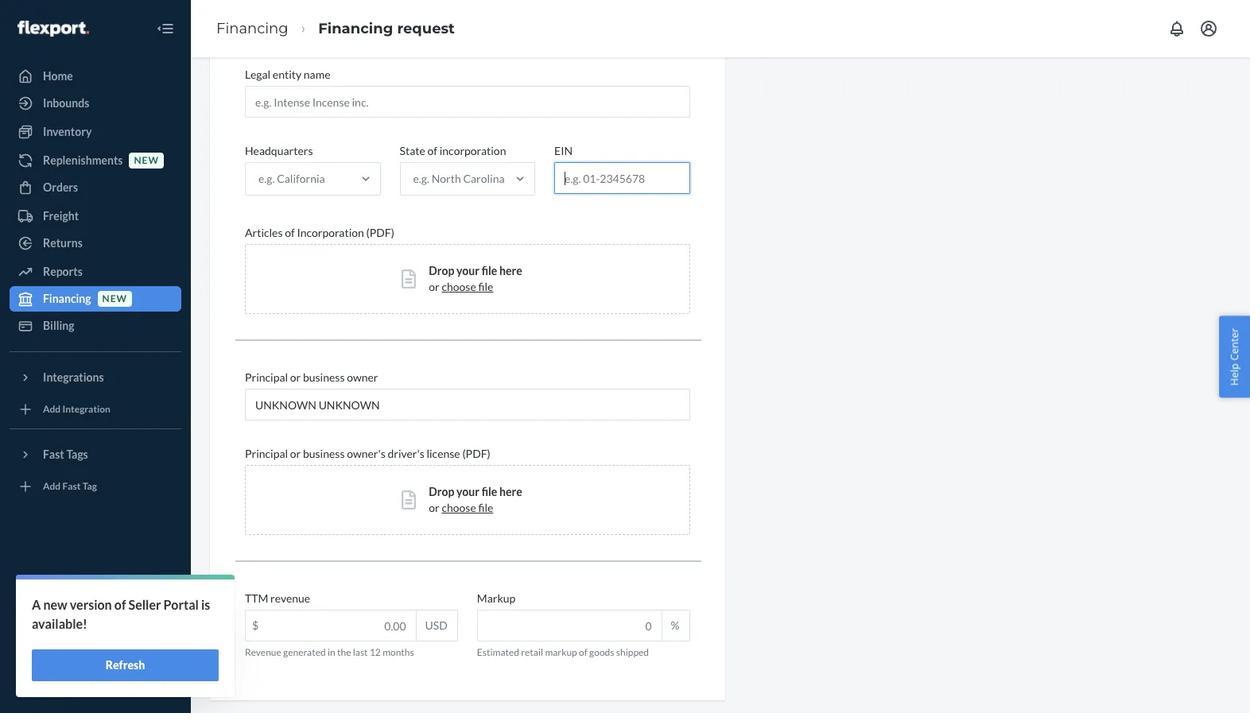 Task type: locate. For each thing, give the bounding box(es) containing it.
0 vertical spatial add
[[43, 404, 61, 416]]

billing link
[[10, 314, 181, 339]]

1 horizontal spatial help center
[[1228, 328, 1243, 386]]

2 drop your file here or choose file from the top
[[429, 485, 523, 515]]

new for financing
[[102, 293, 127, 305]]

add down fast tags
[[43, 481, 61, 493]]

breadcrumbs navigation
[[204, 5, 468, 52]]

north
[[432, 172, 461, 185]]

2 choose from the top
[[442, 501, 476, 515]]

or left owner
[[290, 371, 301, 384]]

talk
[[43, 621, 63, 634]]

financing down reports
[[43, 292, 91, 306]]

1 horizontal spatial new
[[102, 293, 127, 305]]

principal for principal or business owner
[[245, 371, 288, 384]]

fast left tags
[[43, 448, 64, 462]]

2 your from the top
[[457, 485, 480, 499]]

1 here from the top
[[500, 264, 523, 278]]

drop for principal or business owner's driver's license (pdf)
[[429, 485, 455, 499]]

1 vertical spatial help
[[43, 648, 67, 661]]

a new version of seller portal is available!
[[32, 598, 210, 632]]

0 vertical spatial help center
[[1228, 328, 1243, 386]]

0 vertical spatial here
[[500, 264, 523, 278]]

0 vertical spatial principal
[[245, 371, 288, 384]]

help center inside button
[[1228, 328, 1243, 386]]

add
[[43, 404, 61, 416], [43, 481, 61, 493]]

1 drop from the top
[[429, 264, 455, 278]]

2 vertical spatial new
[[43, 598, 67, 613]]

support
[[78, 621, 118, 634]]

2 horizontal spatial financing
[[318, 20, 393, 37]]

new for replenishments
[[134, 155, 159, 167]]

add left the integration
[[43, 404, 61, 416]]

e.g. north carolina
[[413, 172, 505, 185]]

give feedback button
[[10, 669, 181, 695]]

%
[[671, 619, 680, 633]]

2 here from the top
[[500, 485, 523, 499]]

$
[[252, 619, 259, 633]]

e.g. california
[[259, 172, 325, 185]]

open account menu image
[[1200, 19, 1219, 38]]

2 add from the top
[[43, 481, 61, 493]]

choose right file alt icon
[[442, 501, 476, 515]]

1 vertical spatial business
[[303, 447, 345, 461]]

drop your file here or choose file right file alt image
[[429, 264, 523, 294]]

articles of incorporation (pdf)
[[245, 226, 395, 240]]

request
[[397, 20, 455, 37]]

0 vertical spatial fast
[[43, 448, 64, 462]]

financing for financing link
[[216, 20, 288, 37]]

business
[[303, 371, 345, 384], [303, 447, 345, 461]]

0 vertical spatial (pdf)
[[366, 226, 395, 240]]

1 horizontal spatial e.g.
[[413, 172, 430, 185]]

1 vertical spatial new
[[102, 293, 127, 305]]

fast tags
[[43, 448, 88, 462]]

e.g. for e.g. north carolina
[[413, 172, 430, 185]]

2 drop from the top
[[429, 485, 455, 499]]

1 vertical spatial help center
[[43, 648, 103, 661]]

1 vertical spatial drop
[[429, 485, 455, 499]]

0 vertical spatial drop your file here or choose file
[[429, 264, 523, 294]]

0 vertical spatial drop
[[429, 264, 455, 278]]

generated
[[283, 647, 326, 659]]

fast tags button
[[10, 442, 181, 468]]

2 horizontal spatial new
[[134, 155, 159, 167]]

of left "seller"
[[114, 598, 126, 613]]

add integration link
[[10, 397, 181, 423]]

1 principal from the top
[[245, 371, 288, 384]]

estimated retail markup of goods shipped
[[477, 647, 649, 659]]

1 vertical spatial center
[[69, 648, 103, 661]]

0 text field
[[478, 611, 662, 641]]

2 principal from the top
[[245, 447, 288, 461]]

0 vertical spatial center
[[1228, 328, 1243, 361]]

inbounds link
[[10, 91, 181, 116]]

of right articles
[[285, 226, 295, 240]]

choose right file alt image
[[442, 280, 476, 294]]

drop for articles of incorporation (pdf)
[[429, 264, 455, 278]]

drop your file here or choose file for principal or business owner's driver's license (pdf)
[[429, 485, 523, 515]]

fast left tag at the bottom left of the page
[[62, 481, 81, 493]]

Owner's full name field
[[245, 389, 690, 421]]

state
[[400, 144, 426, 158]]

2 business from the top
[[303, 447, 345, 461]]

0 horizontal spatial e.g.
[[259, 172, 275, 185]]

drop your file here or choose file
[[429, 264, 523, 294], [429, 485, 523, 515]]

financing up name
[[318, 20, 393, 37]]

0 horizontal spatial help
[[43, 648, 67, 661]]

freight link
[[10, 204, 181, 229]]

choose
[[442, 280, 476, 294], [442, 501, 476, 515]]

your
[[457, 264, 480, 278], [457, 485, 480, 499]]

1 e.g. from the left
[[259, 172, 275, 185]]

help
[[1228, 363, 1243, 386], [43, 648, 67, 661]]

new inside a new version of seller portal is available!
[[43, 598, 67, 613]]

goods
[[590, 647, 615, 659]]

e.g.
[[259, 172, 275, 185], [413, 172, 430, 185]]

your right file alt image
[[457, 264, 480, 278]]

1 your from the top
[[457, 264, 480, 278]]

seller
[[129, 598, 161, 613]]

help center
[[1228, 328, 1243, 386], [43, 648, 103, 661]]

home link
[[10, 64, 181, 89]]

add fast tag link
[[10, 474, 181, 500]]

drop right file alt image
[[429, 264, 455, 278]]

2 e.g. from the left
[[413, 172, 430, 185]]

principal
[[245, 371, 288, 384], [245, 447, 288, 461]]

1 horizontal spatial financing
[[216, 20, 288, 37]]

revenue
[[271, 592, 310, 606]]

here
[[500, 264, 523, 278], [500, 485, 523, 499]]

of
[[428, 144, 438, 158], [285, 226, 295, 240], [114, 598, 126, 613], [579, 647, 588, 659]]

freight
[[43, 209, 79, 223]]

file
[[482, 264, 498, 278], [479, 280, 494, 294], [482, 485, 498, 499], [479, 501, 494, 515]]

settings
[[43, 594, 84, 607]]

financing request
[[318, 20, 455, 37]]

1 horizontal spatial center
[[1228, 328, 1243, 361]]

talk to support button
[[10, 615, 181, 641]]

0 horizontal spatial (pdf)
[[366, 226, 395, 240]]

(pdf)
[[366, 226, 395, 240], [463, 447, 491, 461]]

new up orders link
[[134, 155, 159, 167]]

your for articles of incorporation (pdf)
[[457, 264, 480, 278]]

drop your file here or choose file down license
[[429, 485, 523, 515]]

1 drop your file here or choose file from the top
[[429, 264, 523, 294]]

(pdf) right incorporation
[[366, 226, 395, 240]]

business left owner's
[[303, 447, 345, 461]]

(pdf) right license
[[463, 447, 491, 461]]

business left owner
[[303, 371, 345, 384]]

1 horizontal spatial help
[[1228, 363, 1243, 386]]

0 vertical spatial new
[[134, 155, 159, 167]]

or right file alt image
[[429, 280, 440, 294]]

of inside a new version of seller portal is available!
[[114, 598, 126, 613]]

1 vertical spatial principal
[[245, 447, 288, 461]]

1 add from the top
[[43, 404, 61, 416]]

or
[[429, 280, 440, 294], [290, 371, 301, 384], [290, 447, 301, 461], [429, 501, 440, 515]]

financing link
[[216, 20, 288, 37]]

1 vertical spatial here
[[500, 485, 523, 499]]

1 vertical spatial add
[[43, 481, 61, 493]]

1 business from the top
[[303, 371, 345, 384]]

new
[[134, 155, 159, 167], [102, 293, 127, 305], [43, 598, 67, 613]]

0 horizontal spatial center
[[69, 648, 103, 661]]

1 choose from the top
[[442, 280, 476, 294]]

new right a
[[43, 598, 67, 613]]

reports
[[43, 265, 83, 279]]

reports link
[[10, 259, 181, 285]]

financing up 'legal'
[[216, 20, 288, 37]]

drop
[[429, 264, 455, 278], [429, 485, 455, 499]]

ein
[[555, 144, 573, 158]]

close navigation image
[[156, 19, 175, 38]]

0 horizontal spatial new
[[43, 598, 67, 613]]

in
[[328, 647, 336, 659]]

0 vertical spatial your
[[457, 264, 480, 278]]

1 vertical spatial choose
[[442, 501, 476, 515]]

integrations
[[43, 371, 104, 384]]

drop right file alt icon
[[429, 485, 455, 499]]

your down license
[[457, 485, 480, 499]]

name
[[304, 68, 331, 81]]

e.g. down the headquarters
[[259, 172, 275, 185]]

settings link
[[10, 588, 181, 614]]

integrations button
[[10, 365, 181, 391]]

0 vertical spatial business
[[303, 371, 345, 384]]

add fast tag
[[43, 481, 97, 493]]

1 vertical spatial drop your file here or choose file
[[429, 485, 523, 515]]

carolina
[[463, 172, 505, 185]]

headquarters
[[245, 144, 313, 158]]

incorporation
[[297, 226, 364, 240]]

e.g. left north
[[413, 172, 430, 185]]

0 vertical spatial help
[[1228, 363, 1243, 386]]

1 vertical spatial your
[[457, 485, 480, 499]]

new down reports link
[[102, 293, 127, 305]]

1 horizontal spatial (pdf)
[[463, 447, 491, 461]]

0 vertical spatial choose
[[442, 280, 476, 294]]



Task type: vqa. For each thing, say whether or not it's contained in the screenshot.
International Shipping is enabled. You can edit customs information in the inventory details of the product. You will be asked to enter customs information on new products during inbounds. Hazmat items are currently not supported yet. at the top left of the page
no



Task type: describe. For each thing, give the bounding box(es) containing it.
inbounds
[[43, 96, 89, 110]]

markup
[[477, 592, 516, 606]]

legal entity name
[[245, 68, 331, 81]]

give
[[43, 675, 66, 688]]

retail
[[521, 647, 544, 659]]

0 horizontal spatial financing
[[43, 292, 91, 306]]

legal
[[245, 68, 271, 81]]

tags
[[66, 448, 88, 462]]

financing for financing request
[[318, 20, 393, 37]]

returns
[[43, 236, 83, 250]]

orders
[[43, 181, 78, 194]]

portal
[[164, 598, 199, 613]]

state of incorporation
[[400, 144, 506, 158]]

financing request link
[[318, 20, 455, 37]]

fast inside dropdown button
[[43, 448, 64, 462]]

your for principal or business owner's driver's license (pdf)
[[457, 485, 480, 499]]

choose for articles of incorporation (pdf)
[[442, 280, 476, 294]]

owner
[[347, 371, 378, 384]]

to
[[65, 621, 76, 634]]

returns link
[[10, 231, 181, 256]]

a
[[32, 598, 41, 613]]

help center button
[[1220, 316, 1251, 398]]

replenishments
[[43, 154, 123, 167]]

1 vertical spatial (pdf)
[[463, 447, 491, 461]]

add integration
[[43, 404, 111, 416]]

license
[[427, 447, 461, 461]]

12
[[370, 647, 381, 659]]

tag
[[83, 481, 97, 493]]

driver's
[[388, 447, 425, 461]]

articles
[[245, 226, 283, 240]]

of right state
[[428, 144, 438, 158]]

incorporation
[[440, 144, 506, 158]]

center inside help center button
[[1228, 328, 1243, 361]]

e.g. 01-2345678 text field
[[555, 163, 690, 193]]

revenue generated in the last 12 months
[[245, 647, 414, 659]]

file alt image
[[402, 491, 416, 510]]

0.00 text field
[[246, 611, 416, 641]]

e.g. for e.g. california
[[259, 172, 275, 185]]

entity
[[273, 68, 302, 81]]

billing
[[43, 319, 74, 333]]

e.g. Intense Incense inc. field
[[245, 86, 690, 118]]

principal or business owner's driver's license (pdf)
[[245, 447, 491, 461]]

business for owner
[[303, 371, 345, 384]]

version
[[70, 598, 112, 613]]

estimated
[[477, 647, 520, 659]]

add for add fast tag
[[43, 481, 61, 493]]

give feedback
[[43, 675, 116, 688]]

choose for principal or business owner's driver's license (pdf)
[[442, 501, 476, 515]]

0 horizontal spatial help center
[[43, 648, 103, 661]]

help center link
[[10, 642, 181, 668]]

markup
[[545, 647, 578, 659]]

center inside help center link
[[69, 648, 103, 661]]

principal or business owner
[[245, 371, 378, 384]]

file alt image
[[402, 270, 416, 289]]

revenue
[[245, 647, 282, 659]]

owner's
[[347, 447, 386, 461]]

drop your file here or choose file for articles of incorporation (pdf)
[[429, 264, 523, 294]]

here for principal or business owner's driver's license (pdf)
[[500, 485, 523, 499]]

business for owner's
[[303, 447, 345, 461]]

or left owner's
[[290, 447, 301, 461]]

refresh
[[106, 659, 145, 672]]

add for add integration
[[43, 404, 61, 416]]

available!
[[32, 617, 87, 632]]

shipped
[[617, 647, 649, 659]]

open notifications image
[[1168, 19, 1187, 38]]

of left goods
[[579, 647, 588, 659]]

ttm
[[245, 592, 268, 606]]

feedback
[[68, 675, 116, 688]]

inventory
[[43, 125, 92, 138]]

usd
[[425, 619, 448, 633]]

flexport logo image
[[18, 20, 89, 36]]

refresh button
[[32, 650, 219, 682]]

home
[[43, 69, 73, 83]]

orders link
[[10, 175, 181, 201]]

help inside button
[[1228, 363, 1243, 386]]

last
[[353, 647, 368, 659]]

1 vertical spatial fast
[[62, 481, 81, 493]]

here for articles of incorporation (pdf)
[[500, 264, 523, 278]]

the
[[337, 647, 351, 659]]

months
[[383, 647, 414, 659]]

talk to support
[[43, 621, 118, 634]]

inventory link
[[10, 119, 181, 145]]

or right file alt icon
[[429, 501, 440, 515]]

ttm revenue
[[245, 592, 310, 606]]

california
[[277, 172, 325, 185]]

principal for principal or business owner's driver's license (pdf)
[[245, 447, 288, 461]]

is
[[201, 598, 210, 613]]

integration
[[62, 404, 111, 416]]



